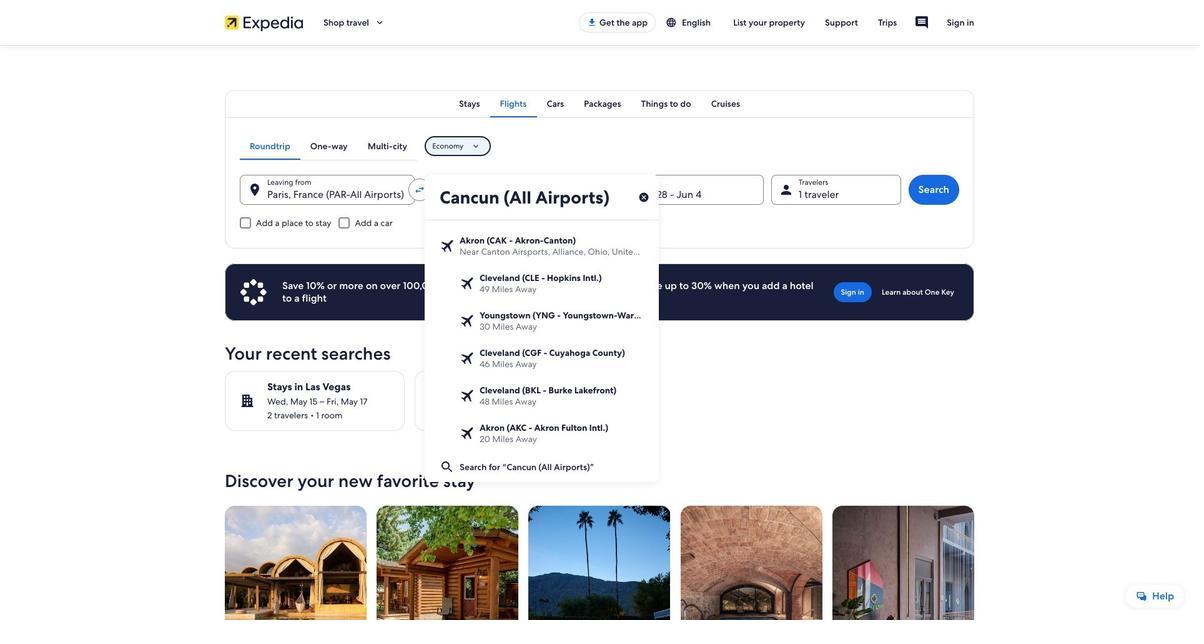 Task type: vqa. For each thing, say whether or not it's contained in the screenshot.
Flights
no



Task type: locate. For each thing, give the bounding box(es) containing it.
trailing image
[[374, 17, 385, 28]]

tab list
[[225, 90, 974, 117], [240, 132, 417, 160]]

clear going to image
[[638, 192, 649, 203]]

communication center icon image
[[914, 15, 929, 30]]

main content
[[0, 45, 1199, 620]]

expedia logo image
[[225, 14, 304, 31]]

download the app button image
[[587, 17, 597, 27]]

small image
[[666, 17, 677, 28]]

0 vertical spatial tab list
[[225, 90, 974, 117]]



Task type: describe. For each thing, give the bounding box(es) containing it.
swap origin and destination values image
[[414, 184, 425, 195]]

Going to text field
[[425, 175, 659, 220]]

1 vertical spatial tab list
[[240, 132, 417, 160]]

view next property themes image
[[967, 593, 982, 608]]

stays image
[[240, 393, 255, 408]]



